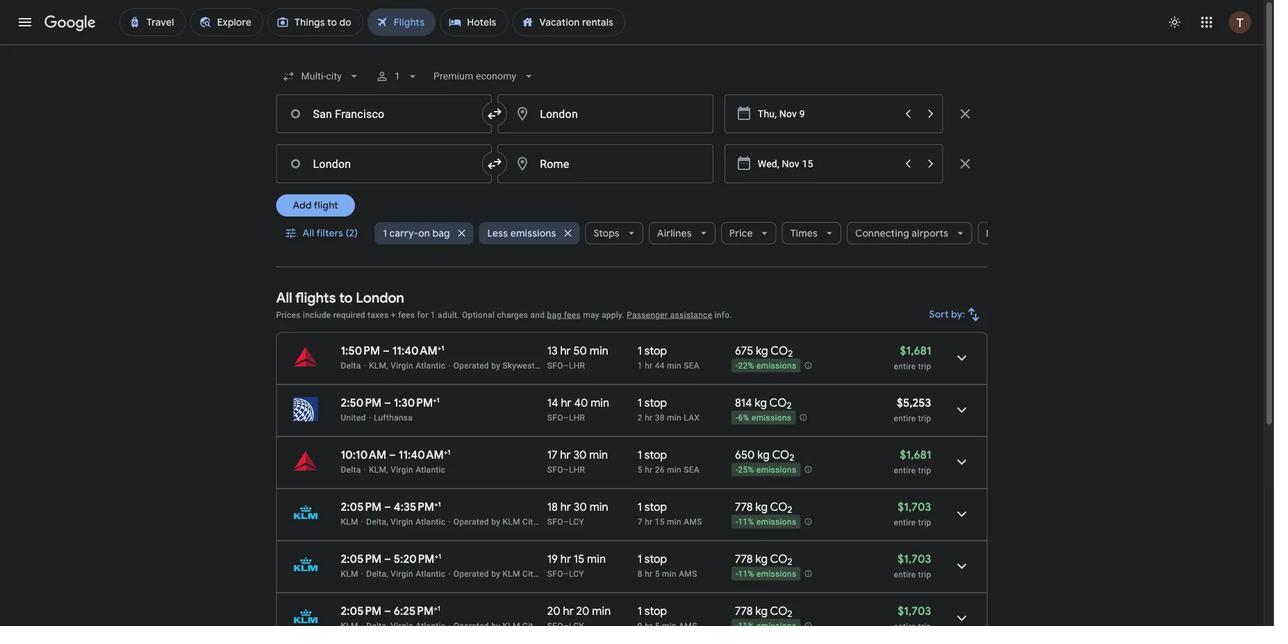 Task type: vqa. For each thing, say whether or not it's contained in the screenshot.
11% related to 19 hr 15 min
yes



Task type: locate. For each thing, give the bounding box(es) containing it.
1 inside 1:50 pm – 11:40 am + 1
[[441, 344, 444, 353]]

0 vertical spatial departure text field
[[758, 95, 896, 133]]

0 vertical spatial lcy
[[569, 517, 584, 527]]

2 virgin from the top
[[391, 465, 413, 475]]

leaves san francisco international airport at 2:05 pm on thursday, november 9 and arrives at london city airport at 6:25 pm on friday, november 10. element
[[341, 605, 441, 619]]

fees
[[398, 310, 415, 320], [564, 310, 581, 320]]

2 vertical spatial operated
[[454, 570, 489, 579]]

0 horizontal spatial bag
[[433, 227, 450, 240]]

1 vertical spatial delta,
[[367, 570, 389, 579]]

kg for 13 hr 50 min
[[756, 344, 769, 358]]

 image
[[369, 413, 371, 423], [364, 465, 366, 475], [361, 570, 364, 579], [361, 622, 364, 627]]

2 $1,681 entire trip from the top
[[894, 448, 932, 476]]

1 -11% emissions from the top
[[736, 518, 797, 528]]

operated by skywest dba delta connection
[[454, 361, 623, 371]]

4 stop from the top
[[645, 500, 667, 515]]

stop up 38 at bottom right
[[645, 396, 667, 410]]

(2)
[[346, 227, 358, 240]]

operated by klm cityhopper down 18
[[454, 517, 565, 527]]

sfo down 18
[[548, 517, 564, 527]]

1 $1,681 from the top
[[901, 344, 932, 358]]

30 right 18
[[574, 500, 587, 515]]

1 1681 us dollars text field from the top
[[901, 344, 932, 358]]

klm, virgin atlantic down 1:50 pm – 11:40 am + 1
[[369, 361, 446, 371]]

$1,681 down $5,253 entire trip
[[901, 448, 932, 463]]

0 vertical spatial cityhopper
[[523, 517, 565, 527]]

delta, virgin atlantic for 4:35 pm
[[367, 517, 446, 527]]

atlantic down the arrival time: 4:35 pm on  friday, november 10. text field
[[416, 517, 446, 527]]

1681 US dollars text field
[[901, 344, 932, 358], [901, 448, 932, 463]]

virgin down leaves san francisco international airport at 10:10 am on thursday, november 9 and arrives at heathrow airport at 11:40 am on friday, november 10. element
[[391, 465, 413, 475]]

3 atlantic from the top
[[416, 517, 446, 527]]

Departure time: 2:05 PM. text field
[[341, 500, 382, 515], [341, 605, 382, 619]]

– inside the 14 hr 40 min sfo – lhr
[[564, 413, 569, 423]]

klm,
[[369, 361, 389, 371], [369, 465, 389, 475]]

11:40 am for 1:50 pm
[[393, 344, 438, 358]]

+ inside 1:50 pm – 11:40 am + 1
[[438, 344, 441, 353]]

arrival time: 11:40 am on  friday, november 10. text field for 10:10 am
[[399, 448, 451, 463]]

to
[[339, 289, 353, 307]]

1 vertical spatial 778
[[735, 553, 753, 567]]

2 vertical spatial lhr
[[569, 465, 585, 475]]

2:05 pm for 5:20 pm
[[341, 553, 382, 567]]

total duration 17 hr 30 min. element
[[548, 448, 638, 465]]

1 stop flight. element for 13 hr 50 min
[[638, 344, 667, 360]]

1 delta, from the top
[[367, 517, 389, 527]]

0 vertical spatial klm, virgin atlantic
[[369, 361, 446, 371]]

entire for 17 hr 30 min
[[894, 466, 916, 476]]

stop inside 1 stop 8 hr 5 min ams
[[645, 553, 667, 567]]

trip down $1,703 text field
[[919, 570, 932, 580]]

min inside 18 hr 30 min sfo – lcy
[[590, 500, 609, 515]]

1 $1,703 from the top
[[898, 500, 932, 515]]

2 inside "814 kg co 2"
[[787, 401, 792, 412]]

2 $1,703 from the top
[[898, 553, 932, 567]]

 image
[[364, 361, 366, 371], [361, 517, 364, 527]]

1 vertical spatial arrival time: 11:40 am on  friday, november 10. text field
[[399, 448, 451, 463]]

+ inside 2:50 pm – 1:30 pm + 1
[[433, 396, 437, 405]]

hr inside 17 hr 30 min sfo – lhr
[[560, 448, 571, 463]]

1 vertical spatial operated
[[454, 517, 489, 527]]

remove flight from london to rome on wed, nov 15 image
[[957, 156, 974, 172]]

stop inside the 1 stop 2 hr 38 min lax
[[645, 396, 667, 410]]

sea for 675
[[684, 361, 700, 371]]

trip left flight details. leaves san francisco international airport at 10:10 am on thursday, november 9 and arrives at heathrow airport at 11:40 am on friday, november 10. image
[[919, 466, 932, 476]]

stop up the layover (1 of 1) is a 8 hr 5 min layover at amsterdam airport schiphol in amsterdam. element
[[645, 553, 667, 567]]

1 vertical spatial all
[[276, 289, 293, 307]]

0 vertical spatial ams
[[684, 517, 702, 527]]

1 vertical spatial 1703 us dollars text field
[[898, 605, 932, 619]]

trip down '$5,253'
[[919, 414, 932, 424]]

1 stop from the top
[[645, 344, 667, 358]]

passenger assistance button
[[627, 310, 713, 320]]

1 stop flight. element for 20 hr 20 min
[[638, 605, 667, 621]]

by
[[492, 361, 501, 371], [492, 517, 501, 527], [492, 570, 501, 579]]

0 vertical spatial bag
[[433, 227, 450, 240]]

0 vertical spatial operated
[[454, 361, 489, 371]]

1 20 from the left
[[548, 605, 561, 619]]

co inside "814 kg co 2"
[[770, 396, 787, 410]]

entire left flight details. leaves san francisco international airport at 10:10 am on thursday, november 9 and arrives at heathrow airport at 11:40 am on friday, november 10. image
[[894, 466, 916, 476]]

None search field
[[276, 60, 1050, 268]]

-11% emissions for 19 hr 15 min
[[736, 570, 797, 580]]

2 swap origin and destination. image from the top
[[487, 156, 503, 172]]

1 vertical spatial lhr
[[569, 413, 585, 423]]

none search field containing add flight
[[276, 60, 1050, 268]]

0 vertical spatial arrival time: 11:40 am on  friday, november 10. text field
[[393, 344, 444, 358]]

2
[[788, 348, 793, 360], [787, 401, 792, 412], [638, 413, 643, 423], [790, 453, 795, 464], [788, 505, 793, 517], [788, 557, 793, 569], [788, 609, 793, 621]]

stop inside "element"
[[645, 605, 667, 619]]

co inside 650 kg co 2
[[773, 448, 790, 463]]

hr left "44"
[[645, 361, 653, 371]]

0 vertical spatial $1,703
[[898, 500, 932, 515]]

2 1 stop flight. element from the top
[[638, 396, 667, 413]]

1703 us dollars text field for 20 hr 20 min
[[898, 605, 932, 619]]

+ for 13
[[438, 344, 441, 353]]

1 horizontal spatial all
[[303, 227, 314, 240]]

778 kg co 2
[[735, 500, 793, 517], [735, 553, 793, 569], [735, 605, 793, 621]]

0 vertical spatial 1681 us dollars text field
[[901, 344, 932, 358]]

1 vertical spatial 2:05 pm
[[341, 553, 382, 567]]

operated for 5:20 pm
[[454, 570, 489, 579]]

sea right 26
[[684, 465, 700, 475]]

london
[[356, 289, 405, 307]]

3 virgin from the top
[[391, 517, 413, 527]]

1 778 kg co 2 from the top
[[735, 500, 793, 517]]

remove flight from san francisco to london on thu, nov 9 image
[[957, 106, 974, 122]]

0 vertical spatial 11:40 am
[[393, 344, 438, 358]]

assistance
[[670, 310, 713, 320]]

lhr inside the 14 hr 40 min sfo – lhr
[[569, 413, 585, 423]]

departure time: 2:05 pm. text field for 4:35 pm
[[341, 500, 382, 515]]

ams inside the 1 stop 7 hr 15 min ams
[[684, 517, 702, 527]]

$1,681
[[901, 344, 932, 358], [901, 448, 932, 463]]

778 for 30
[[735, 500, 753, 515]]

1 vertical spatial cityhopper
[[523, 570, 565, 579]]

all
[[303, 227, 314, 240], [276, 289, 293, 307]]

co for 13 hr 50 min
[[771, 344, 788, 358]]

departure time: 2:05 pm. text field up 2:05 pm text box
[[341, 500, 382, 515]]

1703 us dollars text field left flight details. leaves san francisco international airport at 2:05 pm on thursday, november 9 and arrives at london city airport at 4:35 pm on friday, november 10. image
[[898, 500, 932, 515]]

- right the layover (1 of 1) is a 8 hr 5 min layover at amsterdam airport schiphol in amsterdam. element
[[736, 570, 739, 580]]

3 778 from the top
[[735, 605, 753, 619]]

min right "44"
[[667, 361, 682, 371]]

kg inside 675 kg co 2
[[756, 344, 769, 358]]

hr right 13
[[561, 344, 571, 358]]

min right 18
[[590, 500, 609, 515]]

6 1 stop flight. element from the top
[[638, 605, 667, 621]]

kg inside "814 kg co 2"
[[755, 396, 767, 410]]

2 2:05 pm from the top
[[341, 553, 382, 567]]

Departure time: 10:10 AM. text field
[[341, 448, 387, 463]]

swap origin and destination. image
[[487, 106, 503, 122], [487, 156, 503, 172]]

lcy inside 18 hr 30 min sfo – lcy
[[569, 517, 584, 527]]

ams inside 1 stop 8 hr 5 min ams
[[679, 570, 698, 579]]

1 vertical spatial departure time: 2:05 pm. text field
[[341, 605, 382, 619]]

0 vertical spatial $1,681 entire trip
[[894, 344, 932, 372]]

Departure time: 1:50 PM. text field
[[341, 344, 380, 358]]

delta down 1:50 pm
[[341, 361, 361, 371]]

$1,703 entire trip up $1,703 text field
[[894, 500, 932, 528]]

cityhopper for 19
[[523, 570, 565, 579]]

2 operated by klm cityhopper from the top
[[454, 570, 565, 579]]

0 vertical spatial operated by klm cityhopper
[[454, 517, 565, 527]]

1 vertical spatial -11% emissions
[[736, 570, 797, 580]]

50
[[574, 344, 587, 358]]

1 vertical spatial 30
[[574, 500, 587, 515]]

$5,253 entire trip
[[894, 396, 932, 424]]

1 atlantic from the top
[[416, 361, 446, 371]]

lcy for 15
[[569, 570, 584, 579]]

trip for 17 hr 30 min
[[919, 466, 932, 476]]

1 stop flight. element up "44"
[[638, 344, 667, 360]]

departure time: 2:05 pm. text field down 2:05 pm text box
[[341, 605, 382, 619]]

5 sfo from the top
[[548, 570, 564, 579]]

1 vertical spatial $1,703
[[898, 553, 932, 567]]

1 klm, virgin atlantic from the top
[[369, 361, 446, 371]]

co for 20 hr 20 min
[[771, 605, 788, 619]]

min right '7'
[[667, 517, 682, 527]]

13
[[548, 344, 558, 358]]

apply.
[[602, 310, 625, 320]]

1 stop flight. element up 8
[[638, 553, 667, 569]]

co inside 675 kg co 2
[[771, 344, 788, 358]]

taxes
[[368, 310, 389, 320]]

2 stop from the top
[[645, 396, 667, 410]]

lcy for 30
[[569, 517, 584, 527]]

1 by from the top
[[492, 361, 501, 371]]

Departure text field
[[758, 95, 896, 133], [758, 145, 896, 183]]

1 778 from the top
[[735, 500, 753, 515]]

1 vertical spatial ams
[[679, 570, 698, 579]]

add
[[293, 199, 312, 212]]

3 lhr from the top
[[569, 465, 585, 475]]

hr right 18
[[561, 500, 571, 515]]

– right departure time: 10:10 am. text box
[[389, 448, 396, 463]]

arrival time: 11:40 am on  friday, november 10. text field down for at the left of page
[[393, 344, 444, 358]]

+ inside '2:05 pm – 6:25 pm + 1'
[[434, 605, 438, 613]]

entire inside $5,253 entire trip
[[894, 414, 916, 424]]

0 vertical spatial delta, virgin atlantic
[[367, 517, 446, 527]]

$1,681 entire trip up '$5,253'
[[894, 344, 932, 372]]

$1,703
[[898, 500, 932, 515], [898, 553, 932, 567], [898, 605, 932, 619]]

0 vertical spatial 30
[[574, 448, 587, 463]]

0 vertical spatial 778 kg co 2
[[735, 500, 793, 517]]

1681 us dollars text field for 675
[[901, 344, 932, 358]]

2 $1,703 entire trip from the top
[[894, 553, 932, 580]]

total duration 14 hr 40 min. element
[[548, 396, 638, 413]]

0 vertical spatial 778
[[735, 500, 753, 515]]

flights
[[295, 289, 336, 307]]

sea
[[684, 361, 700, 371], [684, 465, 700, 475]]

5
[[638, 465, 643, 475], [655, 570, 660, 579]]

lcy
[[569, 517, 584, 527], [569, 570, 584, 579]]

cityhopper
[[523, 517, 565, 527], [523, 570, 565, 579]]

1 stop flight. element
[[638, 344, 667, 360], [638, 396, 667, 413], [638, 448, 667, 465], [638, 500, 667, 517], [638, 553, 667, 569], [638, 605, 667, 621]]

2 vertical spatial $1,703
[[898, 605, 932, 619]]

+ for 18
[[434, 500, 438, 509]]

-11% emissions
[[736, 518, 797, 528], [736, 570, 797, 580]]

- down 25%
[[736, 518, 739, 528]]

– inside 19 hr 15 min sfo – lcy
[[564, 570, 569, 579]]

5 - from the top
[[736, 570, 739, 580]]

6 stop from the top
[[645, 605, 667, 619]]

1 vertical spatial sea
[[684, 465, 700, 475]]

by for 19
[[492, 570, 501, 579]]

trip left flight details. leaves san francisco international airport at 2:05 pm on thursday, november 9 and arrives at london city airport at 4:35 pm on friday, november 10. image
[[919, 518, 932, 528]]

$1,703 entire trip
[[894, 500, 932, 528], [894, 553, 932, 580]]

trip left flight details. leaves san francisco international airport at 1:50 pm on thursday, november 9 and arrives at heathrow airport at 11:40 am on friday, november 10. image
[[919, 362, 932, 372]]

1 vertical spatial swap origin and destination. image
[[487, 156, 503, 172]]

entire up $1,703 text field
[[894, 518, 916, 528]]

– down total duration 19 hr 15 min. element
[[564, 570, 569, 579]]

1703 US dollars text field
[[898, 500, 932, 515], [898, 605, 932, 619]]

klm, virgin atlantic down leaves san francisco international airport at 10:10 am on thursday, november 9 and arrives at heathrow airport at 11:40 am on friday, november 10. element
[[369, 465, 446, 475]]

delta for 1:50 pm
[[341, 361, 361, 371]]

kg inside 650 kg co 2
[[758, 448, 770, 463]]

connecting airports
[[856, 227, 949, 240]]

hr inside the 14 hr 40 min sfo – lhr
[[561, 396, 572, 410]]

2 sea from the top
[[684, 465, 700, 475]]

30 for 18
[[574, 500, 587, 515]]

1 vertical spatial 15
[[574, 553, 585, 567]]

1 horizontal spatial bag
[[547, 310, 562, 320]]

11% right the layover (1 of 1) is a 8 hr 5 min layover at amsterdam airport schiphol in amsterdam. element
[[739, 570, 755, 580]]

klm, virgin atlantic
[[369, 361, 446, 371], [369, 465, 446, 475]]

4 entire from the top
[[894, 518, 916, 528]]

2 delta, virgin atlantic from the top
[[367, 570, 446, 579]]

0 vertical spatial by
[[492, 361, 501, 371]]

2 lcy from the top
[[569, 570, 584, 579]]

klm up 2:05 pm text box
[[341, 517, 359, 527]]

0 vertical spatial -11% emissions
[[736, 518, 797, 528]]

hr right 8
[[645, 570, 653, 579]]

stop down the layover (1 of 1) is a 8 hr 5 min layover at amsterdam airport schiphol in amsterdam. element
[[645, 605, 667, 619]]

2 778 kg co 2 from the top
[[735, 553, 793, 569]]

trip
[[919, 362, 932, 372], [919, 414, 932, 424], [919, 466, 932, 476], [919, 518, 932, 528], [919, 570, 932, 580]]

2 klm, from the top
[[369, 465, 389, 475]]

1 vertical spatial  image
[[361, 517, 364, 527]]

lhr down total duration 17 hr 30 min. element
[[569, 465, 585, 475]]

4 - from the top
[[736, 518, 739, 528]]

1 inside 10:10 am – 11:40 am + 1
[[448, 448, 451, 457]]

sea inside '1 stop 5 hr 26 min sea'
[[684, 465, 700, 475]]

hr right 14 in the bottom left of the page
[[561, 396, 572, 410]]

0 vertical spatial  image
[[364, 361, 366, 371]]

0 vertical spatial $1,681
[[901, 344, 932, 358]]

emissions for 14 hr 40 min
[[752, 414, 792, 423]]

co for 18 hr 30 min
[[771, 500, 788, 515]]

1 vertical spatial operated by klm cityhopper
[[454, 570, 565, 579]]

4 atlantic from the top
[[416, 570, 446, 579]]

2 fees from the left
[[564, 310, 581, 320]]

sfo down 17
[[548, 465, 564, 475]]

40
[[574, 396, 588, 410]]

1 delta, virgin atlantic from the top
[[367, 517, 446, 527]]

sfo
[[548, 361, 564, 371], [548, 413, 564, 423], [548, 465, 564, 475], [548, 517, 564, 527], [548, 570, 564, 579]]

+ inside 10:10 am – 11:40 am + 1
[[444, 448, 448, 457]]

1 entire from the top
[[894, 362, 916, 372]]

+ inside 2:05 pm – 5:20 pm + 1
[[435, 553, 439, 561]]

1 horizontal spatial 15
[[655, 517, 665, 527]]

stop inside 1 stop 1 hr 44 min sea
[[645, 344, 667, 358]]

1 vertical spatial 5
[[655, 570, 660, 579]]

5 1 stop flight. element from the top
[[638, 553, 667, 569]]

19 hr 15 min sfo – lcy
[[548, 553, 606, 579]]

total duration 18 hr 30 min. element
[[548, 500, 638, 517]]

0 vertical spatial all
[[303, 227, 314, 240]]

min up 'connection'
[[590, 344, 609, 358]]

2 30 from the top
[[574, 500, 587, 515]]

19
[[548, 553, 558, 567]]

prices
[[276, 310, 301, 320]]

2:05 pm up 2:05 pm text box
[[341, 500, 382, 515]]

1 1703 us dollars text field from the top
[[898, 500, 932, 515]]

15
[[655, 517, 665, 527], [574, 553, 585, 567]]

 image down 1:50 pm text box
[[364, 361, 366, 371]]

operated
[[454, 361, 489, 371], [454, 517, 489, 527], [454, 570, 489, 579]]

ams
[[684, 517, 702, 527], [679, 570, 698, 579]]

0 vertical spatial swap origin and destination. image
[[487, 106, 503, 122]]

klm, virgin atlantic for 1:50 pm
[[369, 361, 446, 371]]

layover (1 of 1) is a 2 hr 38 min layover at los angeles international airport in los angeles. element
[[638, 413, 728, 424]]

 image for 5:20 pm
[[361, 570, 364, 579]]

min inside 1 stop 8 hr 5 min ams
[[662, 570, 677, 579]]

entire
[[894, 362, 916, 372], [894, 414, 916, 424], [894, 466, 916, 476], [894, 518, 916, 528], [894, 570, 916, 580]]

1 stop flight. element up 26
[[638, 448, 667, 465]]

1 carry-on bag button
[[375, 217, 474, 250]]

min right 38 at bottom right
[[667, 413, 682, 423]]

min inside 17 hr 30 min sfo – lhr
[[590, 448, 608, 463]]

22%
[[739, 362, 755, 371]]

11:40 am down for at the left of page
[[393, 344, 438, 358]]

0 horizontal spatial 5
[[638, 465, 643, 475]]

1 vertical spatial 778 kg co 2
[[735, 553, 793, 569]]

0 vertical spatial $1,703 entire trip
[[894, 500, 932, 528]]

11% down 25%
[[739, 518, 755, 528]]

2 by from the top
[[492, 517, 501, 527]]

include
[[303, 310, 331, 320]]

1 vertical spatial 11:40 am
[[399, 448, 444, 463]]

1 carry-on bag
[[383, 227, 450, 240]]

2:05 pm down 2:05 pm text box
[[341, 605, 382, 619]]

trip inside $5,253 entire trip
[[919, 414, 932, 424]]

1 inside 2:05 pm – 4:35 pm + 1
[[438, 500, 441, 509]]

1 vertical spatial $1,681 entire trip
[[894, 448, 932, 476]]

5 right 8
[[655, 570, 660, 579]]

1 vertical spatial departure text field
[[758, 145, 896, 183]]

– down total duration 14 hr 40 min. element
[[564, 413, 569, 423]]

5 left 26
[[638, 465, 643, 475]]

 image down 2:05 pm text box
[[361, 570, 364, 579]]

min inside 19 hr 15 min sfo – lcy
[[587, 553, 606, 567]]

hr right 19
[[561, 553, 571, 567]]

20
[[548, 605, 561, 619], [577, 605, 590, 619]]

sfo inside 13 hr 50 min sfo – lhr
[[548, 361, 564, 371]]

3 1 stop flight. element from the top
[[638, 448, 667, 465]]

 image for 2:05 pm
[[361, 517, 364, 527]]

2 for 18 hr 30 min
[[788, 505, 793, 517]]

stop inside '1 stop 5 hr 26 min sea'
[[645, 448, 667, 463]]

1 stop flight. element up 38 at bottom right
[[638, 396, 667, 413]]

2 for 14 hr 40 min
[[787, 401, 792, 412]]

ams right 8
[[679, 570, 698, 579]]

4 1 stop flight. element from the top
[[638, 500, 667, 517]]

1 sfo from the top
[[548, 361, 564, 371]]

1681 us dollars text field down sort
[[901, 344, 932, 358]]

operated by klm cityhopper for 19 hr 15 min
[[454, 570, 565, 579]]

3 stop from the top
[[645, 448, 667, 463]]

1 horizontal spatial 5
[[655, 570, 660, 579]]

2 lhr from the top
[[569, 413, 585, 423]]

all inside button
[[303, 227, 314, 240]]

0 vertical spatial 2:05 pm
[[341, 500, 382, 515]]

None field
[[276, 64, 367, 89], [428, 64, 542, 89], [276, 64, 367, 89], [428, 64, 542, 89]]

2 vertical spatial 2:05 pm
[[341, 605, 382, 619]]

– inside 17 hr 30 min sfo – lhr
[[564, 465, 569, 475]]

min right 26
[[667, 465, 682, 475]]

kg for 18 hr 30 min
[[756, 500, 768, 515]]

lhr down 40
[[569, 413, 585, 423]]

26
[[655, 465, 665, 475]]

virgin down 1:50 pm – 11:40 am + 1
[[391, 361, 413, 371]]

None text field
[[276, 95, 492, 133], [498, 95, 714, 133], [276, 145, 492, 184], [276, 95, 492, 133], [498, 95, 714, 133], [276, 145, 492, 184]]

hr inside 1 stop 1 hr 44 min sea
[[645, 361, 653, 371]]

1 departure text field from the top
[[758, 95, 896, 133]]

hr left 26
[[645, 465, 653, 475]]

1 stop flight. element up '7'
[[638, 500, 667, 517]]

loading results progress bar
[[0, 44, 1264, 47]]

sfo inside 19 hr 15 min sfo – lcy
[[548, 570, 564, 579]]

$1,703 left the flight details. leaves san francisco international airport at 2:05 pm on thursday, november 9 and arrives at london city airport at 6:25 pm on friday, november 10. icon
[[898, 605, 932, 619]]

flight details. leaves san francisco international airport at 1:50 pm on thursday, november 9 and arrives at heathrow airport at 11:40 am on friday, november 10. image
[[946, 342, 979, 375]]

1 11% from the top
[[739, 518, 755, 528]]

min left 1 stop
[[592, 605, 611, 619]]

3 trip from the top
[[919, 466, 932, 476]]

layover (1 of 1) is a 5 hr 26 min layover at seattle-tacoma international airport in seattle. element
[[638, 465, 728, 476]]

sfo down 19
[[548, 570, 564, 579]]

30 inside 17 hr 30 min sfo – lhr
[[574, 448, 587, 463]]

all filters (2) button
[[276, 217, 369, 250]]

0 vertical spatial klm,
[[369, 361, 389, 371]]

2:05 pm – 4:35 pm + 1
[[341, 500, 441, 515]]

hr inside 18 hr 30 min sfo – lcy
[[561, 500, 571, 515]]

0 vertical spatial sea
[[684, 361, 700, 371]]

– up lufthansa
[[384, 396, 391, 410]]

stop
[[645, 344, 667, 358], [645, 396, 667, 410], [645, 448, 667, 463], [645, 500, 667, 515], [645, 553, 667, 567], [645, 605, 667, 619]]

1 departure time: 2:05 pm. text field from the top
[[341, 500, 382, 515]]

layover (1 of 1) is a 1 hr 44 min layover at seattle-tacoma international airport in seattle. element
[[638, 360, 728, 372]]

atlantic for 13
[[416, 361, 446, 371]]

2 vertical spatial 778 kg co 2
[[735, 605, 793, 621]]

1 vertical spatial klm, virgin atlantic
[[369, 465, 446, 475]]

sort by:
[[930, 309, 966, 321]]

operated by klm cityhopper down 19
[[454, 570, 565, 579]]

delta for 10:10 am
[[341, 465, 361, 475]]

connection
[[579, 361, 623, 371]]

kg for 20 hr 20 min
[[756, 605, 768, 619]]

2 20 from the left
[[577, 605, 590, 619]]

 image down '2:05 pm – 6:25 pm + 1'
[[361, 622, 364, 627]]

1 $1,703 entire trip from the top
[[894, 500, 932, 528]]

klm
[[341, 517, 359, 527], [503, 517, 520, 527], [341, 570, 359, 579], [503, 570, 520, 579]]

4 sfo from the top
[[548, 517, 564, 527]]

650 kg co 2
[[735, 448, 795, 464]]

3 2:05 pm from the top
[[341, 605, 382, 619]]

airports
[[912, 227, 949, 240]]

0 horizontal spatial all
[[276, 289, 293, 307]]

1 vertical spatial $1,681
[[901, 448, 932, 463]]

lax
[[684, 413, 700, 423]]

– inside 13 hr 50 min sfo – lhr
[[564, 361, 569, 371]]

0 vertical spatial 5
[[638, 465, 643, 475]]

3 operated from the top
[[454, 570, 489, 579]]

virgin
[[391, 361, 413, 371], [391, 465, 413, 475], [391, 517, 413, 527], [391, 570, 413, 579]]

2 entire from the top
[[894, 414, 916, 424]]

virgin for 17
[[391, 465, 413, 475]]

1 vertical spatial lcy
[[569, 570, 584, 579]]

2 departure time: 2:05 pm. text field from the top
[[341, 605, 382, 619]]

min inside the 14 hr 40 min sfo – lhr
[[591, 396, 610, 410]]

1 operated from the top
[[454, 361, 489, 371]]

2:05 pm
[[341, 500, 382, 515], [341, 553, 382, 567], [341, 605, 382, 619]]

sfo inside 17 hr 30 min sfo – lhr
[[548, 465, 564, 475]]

4 trip from the top
[[919, 518, 932, 528]]

sfo inside 18 hr 30 min sfo – lcy
[[548, 517, 564, 527]]

18 hr 30 min sfo – lcy
[[548, 500, 609, 527]]

$1,703 for 19 hr 15 min
[[898, 553, 932, 567]]

2 inside the 1 stop 2 hr 38 min lax
[[638, 413, 643, 423]]

entire up '$5,253'
[[894, 362, 916, 372]]

2 trip from the top
[[919, 414, 932, 424]]

sfo inside the 14 hr 40 min sfo – lhr
[[548, 413, 564, 423]]

$1,703 left flight details. leaves san francisco international airport at 2:05 pm on thursday, november 9 and arrives at london city airport at 4:35 pm on friday, november 10. image
[[898, 500, 932, 515]]

1 30 from the top
[[574, 448, 587, 463]]

sea right "44"
[[684, 361, 700, 371]]

Arrival time: 5:20 PM on  Friday, November 10. text field
[[394, 553, 442, 567]]

operated by klm cityhopper
[[454, 517, 565, 527], [454, 570, 565, 579]]

$1,703 entire trip left flight details. leaves san francisco international airport at 2:05 pm on thursday, november 9 and arrives at london city airport at 5:20 pm on friday, november 10. image
[[894, 553, 932, 580]]

flight details. leaves san francisco international airport at 10:10 am on thursday, november 9 and arrives at heathrow airport at 11:40 am on friday, november 10. image
[[946, 446, 979, 479]]

2 for 13 hr 50 min
[[788, 348, 793, 360]]

1703 us dollars text field for 18 hr 30 min
[[898, 500, 932, 515]]

min inside '1 stop 5 hr 26 min sea'
[[667, 465, 682, 475]]

None text field
[[498, 145, 714, 184]]

sfo for 19
[[548, 570, 564, 579]]

all up prices
[[276, 289, 293, 307]]

15 inside 19 hr 15 min sfo – lcy
[[574, 553, 585, 567]]

2:05 pm left '5:20 pm'
[[341, 553, 382, 567]]

emissions inside popup button
[[511, 227, 556, 240]]

ams up 1 stop 8 hr 5 min ams
[[684, 517, 702, 527]]

- for 13 hr 50 min
[[736, 362, 739, 371]]

min right 17
[[590, 448, 608, 463]]

1 - from the top
[[736, 362, 739, 371]]

1 vertical spatial klm,
[[369, 465, 389, 475]]

2 vertical spatial 778
[[735, 605, 753, 619]]

0 horizontal spatial fees
[[398, 310, 415, 320]]

lhr inside 13 hr 50 min sfo – lhr
[[569, 361, 585, 371]]

1681 us dollars text field for 650
[[901, 448, 932, 463]]

– down total duration 18 hr 30 min. element
[[564, 517, 569, 527]]

1 horizontal spatial 20
[[577, 605, 590, 619]]

stop for 1 stop 8 hr 5 min ams
[[645, 553, 667, 567]]

675 kg co 2
[[735, 344, 793, 360]]

5 stop from the top
[[645, 553, 667, 567]]

2 sfo from the top
[[548, 413, 564, 423]]

 image down leaves san francisco international airport at 2:05 pm on thursday, november 9 and arrives at london city airport at 4:35 pm on friday, november 10. element
[[361, 517, 364, 527]]

3 entire from the top
[[894, 466, 916, 476]]

2 klm, virgin atlantic from the top
[[369, 465, 446, 475]]

0 vertical spatial 1703 us dollars text field
[[898, 500, 932, 515]]

stop for 1 stop 1 hr 44 min sea
[[645, 344, 667, 358]]

hr right '7'
[[645, 517, 653, 527]]

1 inside the 1 stop 7 hr 15 min ams
[[638, 500, 642, 515]]

stop up "44"
[[645, 344, 667, 358]]

lhr down 50
[[569, 361, 585, 371]]

30 inside 18 hr 30 min sfo – lcy
[[574, 500, 587, 515]]

1 vertical spatial 11%
[[739, 570, 755, 580]]

1 operated by klm cityhopper from the top
[[454, 517, 565, 527]]

trip for 18 hr 30 min
[[919, 518, 932, 528]]

0 vertical spatial departure time: 2:05 pm. text field
[[341, 500, 382, 515]]

1 cityhopper from the top
[[523, 517, 565, 527]]

1 stop flight. element for 19 hr 15 min
[[638, 553, 667, 569]]

fees left may
[[564, 310, 581, 320]]

departure text field for remove flight from san francisco to london on thu, nov 9 image
[[758, 95, 896, 133]]

2 1703 us dollars text field from the top
[[898, 605, 932, 619]]

kg for 17 hr 30 min
[[758, 448, 770, 463]]

2 vertical spatial by
[[492, 570, 501, 579]]

fees left for at the left of page
[[398, 310, 415, 320]]

2 cityhopper from the top
[[523, 570, 565, 579]]

2 - from the top
[[736, 414, 739, 423]]

atlantic down leaves san francisco international airport at 10:10 am on thursday, november 9 and arrives at heathrow airport at 11:40 am on friday, november 10. element
[[416, 465, 446, 475]]

-
[[736, 362, 739, 371], [736, 414, 739, 423], [736, 466, 739, 476], [736, 518, 739, 528], [736, 570, 739, 580]]

2 -11% emissions from the top
[[736, 570, 797, 580]]

1 lcy from the top
[[569, 517, 584, 527]]

1 vertical spatial $1,703 entire trip
[[894, 553, 932, 580]]

778 kg co 2 for 30
[[735, 500, 793, 517]]

1 lhr from the top
[[569, 361, 585, 371]]

2 11% from the top
[[739, 570, 755, 580]]

1 trip from the top
[[919, 362, 932, 372]]

 image for 1:30 pm
[[369, 413, 371, 423]]

1 horizontal spatial fees
[[564, 310, 581, 320]]

$1,681 entire trip for 675
[[894, 344, 932, 372]]

stop inside the 1 stop 7 hr 15 min ams
[[645, 500, 667, 515]]

leaves san francisco international airport at 10:10 am on thursday, november 9 and arrives at heathrow airport at 11:40 am on friday, november 10. element
[[341, 448, 451, 463]]

2 operated from the top
[[454, 517, 489, 527]]

814 kg co 2
[[735, 396, 792, 412]]

15 right '7'
[[655, 517, 665, 527]]

2 atlantic from the top
[[416, 465, 446, 475]]

0 vertical spatial lhr
[[569, 361, 585, 371]]

co
[[771, 344, 788, 358], [770, 396, 787, 410], [773, 448, 790, 463], [771, 500, 788, 515], [771, 553, 788, 567], [771, 605, 788, 619]]

0 vertical spatial delta,
[[367, 517, 389, 527]]

min inside 1 stop 1 hr 44 min sea
[[667, 361, 682, 371]]

delta, down 2:05 pm – 5:20 pm + 1
[[367, 570, 389, 579]]

5 trip from the top
[[919, 570, 932, 580]]

1 virgin from the top
[[391, 361, 413, 371]]

delta,
[[367, 517, 389, 527], [367, 570, 389, 579]]

1 1 stop flight. element from the top
[[638, 344, 667, 360]]

hr inside 13 hr 50 min sfo – lhr
[[561, 344, 571, 358]]

klm, virgin atlantic for 10:10 am
[[369, 465, 446, 475]]

3 - from the top
[[736, 466, 739, 476]]

3 by from the top
[[492, 570, 501, 579]]

1 vertical spatial by
[[492, 517, 501, 527]]

hr inside total duration 20 hr 20 min. element
[[563, 605, 574, 619]]

duration button
[[978, 217, 1050, 250]]

Arrival time: 11:40 AM on  Friday, November 10. text field
[[393, 344, 444, 358], [399, 448, 451, 463]]

- for 17 hr 30 min
[[736, 466, 739, 476]]

1 2:05 pm from the top
[[341, 500, 382, 515]]

hr inside 1 stop 8 hr 5 min ams
[[645, 570, 653, 579]]

2 delta, from the top
[[367, 570, 389, 579]]

+ inside 2:05 pm – 4:35 pm + 1
[[434, 500, 438, 509]]

0 vertical spatial 15
[[655, 517, 665, 527]]

sea inside 1 stop 1 hr 44 min sea
[[684, 361, 700, 371]]

lcy inside 19 hr 15 min sfo – lcy
[[569, 570, 584, 579]]

atlantic for 17
[[416, 465, 446, 475]]

2 778 from the top
[[735, 553, 753, 567]]

1 inside '2:05 pm – 6:25 pm + 1'
[[438, 605, 441, 613]]

2 inside 650 kg co 2
[[790, 453, 795, 464]]

stop for 1 stop
[[645, 605, 667, 619]]

2 inside 675 kg co 2
[[788, 348, 793, 360]]

1 stop 1 hr 44 min sea
[[638, 344, 700, 371]]

united
[[341, 413, 366, 423]]

15 right 19
[[574, 553, 585, 567]]

1 vertical spatial 1681 us dollars text field
[[901, 448, 932, 463]]

virgin for 18
[[391, 517, 413, 527]]

+ for 14
[[433, 396, 437, 405]]

klm, down 1:50 pm – 11:40 am + 1
[[369, 361, 389, 371]]

atlantic up arrival time: 1:30 pm on  friday, november 10. text field
[[416, 361, 446, 371]]

- down the 675 at bottom right
[[736, 362, 739, 371]]

 image for 6:25 pm
[[361, 622, 364, 627]]

1 klm, from the top
[[369, 361, 389, 371]]

delta
[[341, 361, 361, 371], [556, 361, 577, 371], [341, 465, 361, 475]]

1 stop 8 hr 5 min ams
[[638, 553, 698, 579]]

layover (1 of 1) is a 7 hr 15 min layover at amsterdam airport schiphol in amsterdam. element
[[638, 517, 728, 528]]

1 sea from the top
[[684, 361, 700, 371]]

all flights to london
[[276, 289, 405, 307]]

2 $1,681 from the top
[[901, 448, 932, 463]]

1 vertical spatial delta, virgin atlantic
[[367, 570, 446, 579]]

min inside the 1 stop 2 hr 38 min lax
[[667, 413, 682, 423]]

lhr inside 17 hr 30 min sfo – lhr
[[569, 465, 585, 475]]

stop for 1 stop 2 hr 38 min lax
[[645, 396, 667, 410]]

2 1681 us dollars text field from the top
[[901, 448, 932, 463]]

1 swap origin and destination. image from the top
[[487, 106, 503, 122]]

3 778 kg co 2 from the top
[[735, 605, 793, 621]]

delta down 13
[[556, 361, 577, 371]]

delta, virgin atlantic down 4:35 pm on the left of page
[[367, 517, 446, 527]]

min right 40
[[591, 396, 610, 410]]

0 vertical spatial 11%
[[739, 518, 755, 528]]

0 horizontal spatial 15
[[574, 553, 585, 567]]

hr right 17
[[560, 448, 571, 463]]

emissions for 17 hr 30 min
[[757, 466, 797, 476]]

2 departure text field from the top
[[758, 145, 896, 183]]

hr inside the 1 stop 7 hr 15 min ams
[[645, 517, 653, 527]]

atlantic down arrival time: 5:20 pm on  friday, november 10. 'text field'
[[416, 570, 446, 579]]

delta, for 4:35 pm
[[367, 517, 389, 527]]

3 sfo from the top
[[548, 465, 564, 475]]

0 horizontal spatial 20
[[548, 605, 561, 619]]



Task type: describe. For each thing, give the bounding box(es) containing it.
$1,703 entire trip for 18 hr 30 min
[[894, 500, 932, 528]]

sfo for 13
[[548, 361, 564, 371]]

3 $1,703 from the top
[[898, 605, 932, 619]]

5 inside 1 stop 8 hr 5 min ams
[[655, 570, 660, 579]]

total duration 19 hr 15 min. element
[[548, 553, 638, 569]]

$5,253
[[897, 396, 932, 410]]

14
[[548, 396, 559, 410]]

total duration 20 hr 20 min. element
[[548, 605, 638, 621]]

times button
[[782, 217, 842, 250]]

bag inside popup button
[[433, 227, 450, 240]]

675
[[735, 344, 754, 358]]

on
[[419, 227, 430, 240]]

– left 4:35 pm on the left of page
[[384, 500, 391, 515]]

2:05 pm for 4:35 pm
[[341, 500, 382, 515]]

by:
[[952, 309, 966, 321]]

11:40 am for 10:10 am
[[399, 448, 444, 463]]

1 button
[[370, 60, 425, 93]]

klm left 18 hr 30 min sfo – lcy
[[503, 517, 520, 527]]

airlines button
[[649, 217, 716, 250]]

swap origin and destination. image for remove flight from london to rome on wed, nov 15 icon
[[487, 156, 503, 172]]

lhr for 30
[[569, 465, 585, 475]]

Departure time: 2:05 PM. text field
[[341, 553, 382, 567]]

connecting airports button
[[847, 217, 973, 250]]

less
[[488, 227, 508, 240]]

leaves san francisco international airport at 1:50 pm on thursday, november 9 and arrives at heathrow airport at 11:40 am on friday, november 10. element
[[341, 344, 444, 358]]

departure time: 2:05 pm. text field for 6:25 pm
[[341, 605, 382, 619]]

1 stop 5 hr 26 min sea
[[638, 448, 700, 475]]

main menu image
[[17, 14, 33, 31]]

sort
[[930, 309, 949, 321]]

total duration 13 hr 50 min. element
[[548, 344, 638, 360]]

2:05 pm – 5:20 pm + 1
[[341, 553, 442, 567]]

flight details. leaves san francisco international airport at 2:05 pm on thursday, november 9 and arrives at london city airport at 6:25 pm on friday, november 10. image
[[946, 602, 979, 627]]

trip for 14 hr 40 min
[[919, 414, 932, 424]]

5:20 pm
[[394, 553, 435, 567]]

stop for 1 stop 5 hr 26 min sea
[[645, 448, 667, 463]]

for
[[417, 310, 429, 320]]

stops
[[594, 227, 620, 240]]

$1,681 for 675
[[901, 344, 932, 358]]

10:10 am – 11:40 am + 1
[[341, 448, 451, 463]]

-11% emissions for 18 hr 30 min
[[736, 518, 797, 528]]

5 inside '1 stop 5 hr 26 min sea'
[[638, 465, 643, 475]]

lufthansa
[[374, 413, 413, 423]]

min inside 13 hr 50 min sfo – lhr
[[590, 344, 609, 358]]

1 inside the 1 stop 2 hr 38 min lax
[[638, 396, 642, 410]]

prices include required taxes + fees for 1 adult. optional charges and bag fees may apply. passenger assistance
[[276, 310, 713, 320]]

814
[[735, 396, 752, 410]]

all filters (2)
[[303, 227, 358, 240]]

klm left 19 hr 15 min sfo – lcy
[[503, 570, 520, 579]]

6%
[[739, 414, 750, 423]]

1 inside '1 stop 5 hr 26 min sea'
[[638, 448, 642, 463]]

entire for 18 hr 30 min
[[894, 518, 916, 528]]

bag fees button
[[547, 310, 581, 320]]

$1,703 for 18 hr 30 min
[[898, 500, 932, 515]]

departure text field for remove flight from london to rome on wed, nov 15 icon
[[758, 145, 896, 183]]

all for all filters (2)
[[303, 227, 314, 240]]

flight details. leaves san francisco international airport at 2:05 pm on thursday, november 9 and arrives at london city airport at 4:35 pm on friday, november 10. image
[[946, 498, 979, 531]]

6:25 pm
[[394, 605, 434, 619]]

7
[[638, 517, 643, 527]]

1 fees from the left
[[398, 310, 415, 320]]

- for 14 hr 40 min
[[736, 414, 739, 423]]

1 stop 2 hr 38 min lax
[[638, 396, 700, 423]]

– right 2:05 pm text box
[[384, 553, 391, 567]]

2:50 pm
[[341, 396, 382, 410]]

+ for 17
[[444, 448, 448, 457]]

trip for 13 hr 50 min
[[919, 362, 932, 372]]

stop for 1 stop 7 hr 15 min ams
[[645, 500, 667, 515]]

atlantic for 19
[[416, 570, 446, 579]]

add flight
[[293, 199, 338, 212]]

add flight button
[[276, 195, 355, 217]]

10:10 am
[[341, 448, 387, 463]]

price button
[[721, 217, 777, 250]]

Departure time: 2:50 PM. text field
[[341, 396, 382, 410]]

may
[[583, 310, 600, 320]]

none text field inside search box
[[498, 145, 714, 184]]

kg for 14 hr 40 min
[[755, 396, 767, 410]]

operated for 11:40 am
[[454, 361, 489, 371]]

flight details. leaves san francisco international airport at 2:50 pm on thursday, november 9 and arrives at heathrow airport at 1:30 pm on friday, november 10. image
[[946, 394, 979, 427]]

charges
[[497, 310, 528, 320]]

optional
[[462, 310, 495, 320]]

650
[[735, 448, 755, 463]]

1 vertical spatial bag
[[547, 310, 562, 320]]

1 stop flight. element for 17 hr 30 min
[[638, 448, 667, 465]]

1 inside 1 stop 8 hr 5 min ams
[[638, 553, 642, 567]]

required
[[333, 310, 366, 320]]

arrival time: 11:40 am on  friday, november 10. text field for 1:50 pm
[[393, 344, 444, 358]]

operated by klm cityhopper for 18 hr 30 min
[[454, 517, 565, 527]]

connecting
[[856, 227, 910, 240]]

hr inside '1 stop 5 hr 26 min sea'
[[645, 465, 653, 475]]

emissions for 19 hr 15 min
[[757, 570, 797, 580]]

flight details. leaves san francisco international airport at 2:05 pm on thursday, november 9 and arrives at london city airport at 5:20 pm on friday, november 10. image
[[946, 550, 979, 584]]

klm down 2:05 pm text box
[[341, 570, 359, 579]]

5253 US dollars text field
[[897, 396, 932, 410]]

Arrival time: 4:35 PM on  Friday, November 10. text field
[[394, 500, 441, 515]]

15 inside the 1 stop 7 hr 15 min ams
[[655, 517, 665, 527]]

price
[[730, 227, 753, 240]]

sfo for 18
[[548, 517, 564, 527]]

leaves san francisco international airport at 2:50 pm on thursday, november 9 and arrives at heathrow airport at 1:30 pm on friday, november 10. element
[[341, 396, 440, 410]]

Arrival time: 6:25 PM on  Friday, November 10. text field
[[394, 605, 441, 619]]

 image for 11:40 am
[[364, 465, 366, 475]]

leaves san francisco international airport at 2:05 pm on thursday, november 9 and arrives at london city airport at 4:35 pm on friday, november 10. element
[[341, 500, 441, 515]]

30 for 17
[[574, 448, 587, 463]]

layover (1 of 1) is a 8 hr 5 min layover at amsterdam airport schiphol in amsterdam. element
[[638, 569, 728, 580]]

1 inside 2:50 pm – 1:30 pm + 1
[[437, 396, 440, 405]]

2:05 pm – 6:25 pm + 1
[[341, 605, 441, 619]]

$1,681 for 650
[[901, 448, 932, 463]]

13 hr 50 min sfo – lhr
[[548, 344, 609, 371]]

hr inside the 1 stop 2 hr 38 min lax
[[645, 413, 653, 423]]

lhr for 50
[[569, 361, 585, 371]]

 image for 1:50 pm
[[364, 361, 366, 371]]

ams for 18 hr 30 min
[[684, 517, 702, 527]]

passenger
[[627, 310, 668, 320]]

entire for 14 hr 40 min
[[894, 414, 916, 424]]

8
[[638, 570, 643, 579]]

all for all flights to london
[[276, 289, 293, 307]]

lhr for 40
[[569, 413, 585, 423]]

cityhopper for 18
[[523, 517, 565, 527]]

ams for 19 hr 15 min
[[679, 570, 698, 579]]

14 hr 40 min sfo – lhr
[[548, 396, 610, 423]]

adult.
[[438, 310, 460, 320]]

sort by: button
[[924, 298, 988, 332]]

klm, for 1:50 pm
[[369, 361, 389, 371]]

1 stop flight. element for 14 hr 40 min
[[638, 396, 667, 413]]

sea for 650
[[684, 465, 700, 475]]

klm, for 10:10 am
[[369, 465, 389, 475]]

1 inside 2:05 pm – 5:20 pm + 1
[[439, 553, 442, 561]]

1:50 pm – 11:40 am + 1
[[341, 344, 444, 358]]

2 for 19 hr 15 min
[[788, 557, 793, 569]]

atlantic for 18
[[416, 517, 446, 527]]

1 stop 7 hr 15 min ams
[[638, 500, 702, 527]]

dba
[[537, 361, 554, 371]]

carry-
[[390, 227, 419, 240]]

4:35 pm
[[394, 500, 434, 515]]

38
[[655, 413, 665, 423]]

stops button
[[586, 217, 643, 250]]

-22% emissions
[[736, 362, 797, 371]]

hr inside 19 hr 15 min sfo – lcy
[[561, 553, 571, 567]]

+ for 19
[[435, 553, 439, 561]]

1 stop flight. element for 18 hr 30 min
[[638, 500, 667, 517]]

less emissions button
[[479, 217, 580, 250]]

- for 18 hr 30 min
[[736, 518, 739, 528]]

virgin for 19
[[391, 570, 413, 579]]

kg for 19 hr 15 min
[[756, 553, 768, 567]]

less emissions
[[488, 227, 556, 240]]

– right 1:50 pm
[[383, 344, 390, 358]]

17 hr 30 min sfo – lhr
[[548, 448, 608, 475]]

25%
[[739, 466, 755, 476]]

entire for 19 hr 15 min
[[894, 570, 916, 580]]

778 for 15
[[735, 553, 753, 567]]

– left 6:25 pm
[[384, 605, 391, 619]]

1 stop
[[638, 605, 667, 619]]

1703 US dollars text field
[[898, 553, 932, 567]]

times
[[791, 227, 818, 240]]

emissions for 13 hr 50 min
[[757, 362, 797, 371]]

-6% emissions
[[736, 414, 792, 423]]

11% for 18 hr 30 min
[[739, 518, 755, 528]]

filters
[[317, 227, 343, 240]]

leaves san francisco international airport at 2:05 pm on thursday, november 9 and arrives at london city airport at 5:20 pm on friday, november 10. element
[[341, 553, 442, 567]]

operated for 4:35 pm
[[454, 517, 489, 527]]

flight
[[314, 199, 338, 212]]

co for 17 hr 30 min
[[773, 448, 790, 463]]

co for 14 hr 40 min
[[770, 396, 787, 410]]

44
[[655, 361, 665, 371]]

-25% emissions
[[736, 466, 797, 476]]

skywest
[[503, 361, 535, 371]]

1:50 pm
[[341, 344, 380, 358]]

virgin for 13
[[391, 361, 413, 371]]

2:50 pm – 1:30 pm + 1
[[341, 396, 440, 410]]

emissions for 18 hr 30 min
[[757, 518, 797, 528]]

Arrival time: 1:30 PM on  Friday, November 10. text field
[[394, 396, 440, 410]]

change appearance image
[[1159, 6, 1192, 39]]

20 hr 20 min
[[548, 605, 611, 619]]

– inside 18 hr 30 min sfo – lcy
[[564, 517, 569, 527]]

2:05 pm for 6:25 pm
[[341, 605, 382, 619]]

2 for 17 hr 30 min
[[790, 453, 795, 464]]

min inside the 1 stop 7 hr 15 min ams
[[667, 517, 682, 527]]

by for 18
[[492, 517, 501, 527]]



